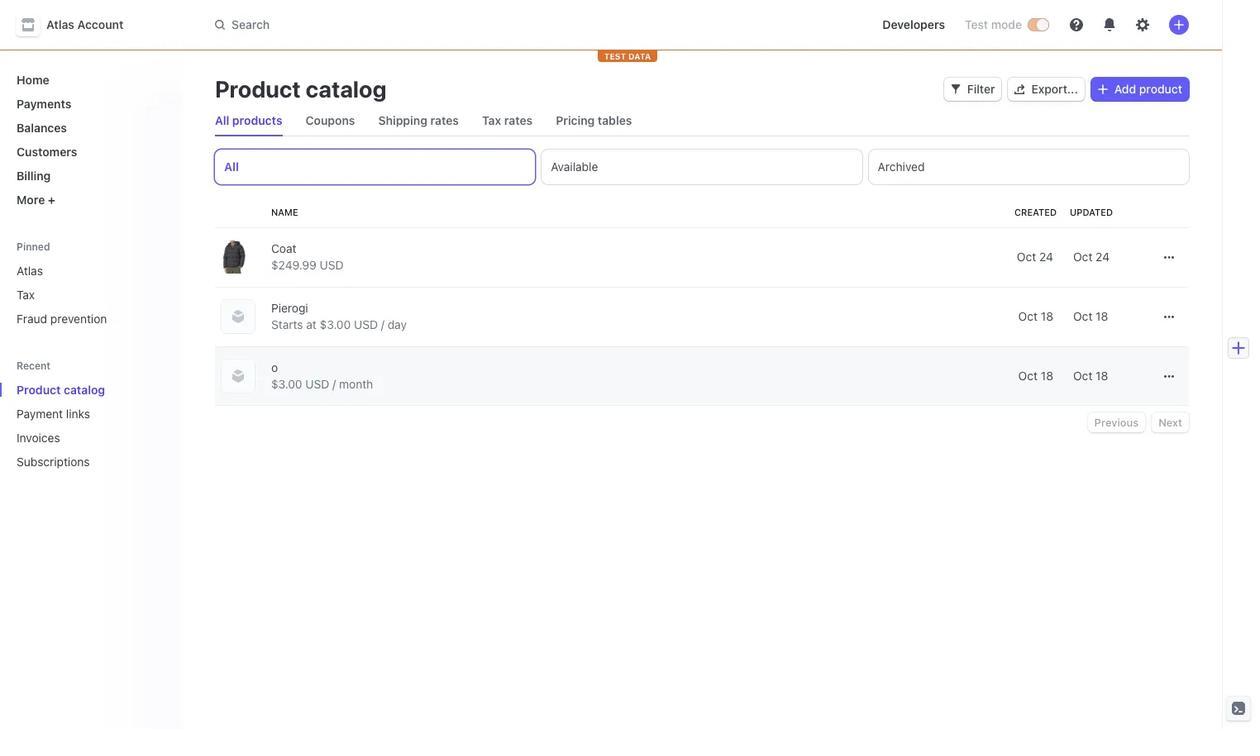 Task type: vqa. For each thing, say whether or not it's contained in the screenshot.
TOOLBAR containing Date
no



Task type: describe. For each thing, give the bounding box(es) containing it.
balances link
[[10, 114, 169, 141]]

$249.99
[[271, 258, 317, 272]]

atlas link
[[10, 257, 169, 285]]

data
[[629, 51, 651, 61]]

invoices
[[17, 431, 60, 445]]

day
[[388, 318, 407, 332]]

more
[[17, 193, 45, 207]]

product
[[1140, 82, 1183, 96]]

coupons
[[306, 113, 355, 127]]

fraud prevention
[[17, 312, 107, 326]]

fraud prevention link
[[10, 305, 169, 333]]

search
[[232, 17, 270, 31]]

$3.00 inside o $3.00 usd / month
[[271, 377, 302, 391]]

billing link
[[10, 162, 169, 189]]

all products
[[215, 113, 283, 127]]

more +
[[17, 193, 55, 207]]

created
[[1015, 207, 1057, 218]]

product inside recent element
[[17, 383, 61, 397]]

tax rates
[[482, 113, 533, 127]]

usd inside pierogi starts at $3.00 usd / day
[[354, 318, 378, 332]]

svg image inside add product link
[[1098, 84, 1108, 94]]

svg image
[[1016, 84, 1025, 94]]

catalog inside the product catalog link
[[64, 383, 105, 397]]

shipping
[[378, 113, 428, 127]]

2 24 from the left
[[1096, 250, 1110, 264]]

pricing tables link
[[550, 109, 639, 132]]

svg image for o $3.00 usd / month
[[1165, 372, 1175, 382]]

tax rates link
[[476, 109, 540, 132]]

o $3.00 usd / month
[[271, 361, 373, 391]]

0 vertical spatial product
[[215, 75, 301, 103]]

payments link
[[10, 90, 169, 117]]

all for all products
[[215, 113, 229, 127]]

filter
[[968, 82, 996, 96]]

all button
[[215, 150, 536, 184]]

pinned
[[17, 241, 50, 253]]

pinned element
[[10, 257, 169, 333]]

account
[[77, 17, 124, 31]]

available
[[551, 160, 598, 174]]

export... button
[[1009, 78, 1085, 101]]

Search search field
[[205, 10, 672, 40]]

usd for coat $249.99 usd
[[320, 258, 344, 272]]

invoices link
[[10, 424, 146, 452]]

starts
[[271, 318, 303, 332]]

shipping rates link
[[372, 109, 466, 132]]

recent
[[17, 360, 51, 372]]

all for all
[[224, 160, 239, 174]]

$3.00 inside pierogi starts at $3.00 usd / day
[[320, 318, 351, 332]]

filter button
[[945, 78, 1002, 101]]

coupons link
[[299, 109, 362, 132]]

notifications image
[[1104, 18, 1117, 31]]

pricing tables
[[556, 113, 632, 127]]

recent navigation links element
[[0, 359, 182, 476]]

billing
[[17, 169, 51, 183]]

links
[[66, 407, 90, 421]]

+
[[48, 193, 55, 207]]

name
[[271, 207, 298, 218]]

fraud
[[17, 312, 47, 326]]

pinned navigation links element
[[10, 240, 169, 333]]

add product link
[[1092, 78, 1190, 101]]

payment
[[17, 407, 63, 421]]

next button
[[1153, 413, 1190, 433]]

archived
[[878, 160, 925, 174]]

at
[[306, 318, 317, 332]]

available button
[[542, 150, 863, 184]]

customers link
[[10, 138, 169, 165]]

test
[[966, 17, 989, 31]]

atlas account
[[46, 17, 124, 31]]

subscriptions link
[[10, 448, 146, 476]]

pricing
[[556, 113, 595, 127]]

tax link
[[10, 281, 169, 309]]

shipping rates
[[378, 113, 459, 127]]

/ inside o $3.00 usd / month
[[333, 377, 336, 391]]

0 vertical spatial product catalog
[[215, 75, 387, 103]]



Task type: locate. For each thing, give the bounding box(es) containing it.
0 horizontal spatial tax
[[17, 288, 35, 302]]

1 vertical spatial all
[[224, 160, 239, 174]]

svg image
[[951, 84, 961, 94], [1098, 84, 1108, 94], [1165, 253, 1175, 263], [1165, 312, 1175, 322], [1165, 372, 1175, 382]]

atlas account button
[[17, 13, 140, 36]]

0 vertical spatial $3.00
[[320, 318, 351, 332]]

usd right the $249.99
[[320, 258, 344, 272]]

tax
[[482, 113, 502, 127], [17, 288, 35, 302]]

product catalog link
[[10, 376, 146, 404]]

catalog up coupons
[[306, 75, 387, 103]]

usd inside coat $249.99 usd
[[320, 258, 344, 272]]

$3.00
[[320, 318, 351, 332], [271, 377, 302, 391]]

svg image inside the filter popup button
[[951, 84, 961, 94]]

/ inside pierogi starts at $3.00 usd / day
[[381, 318, 385, 332]]

tab list containing all
[[215, 150, 1190, 184]]

0 vertical spatial usd
[[320, 258, 344, 272]]

recent element
[[0, 376, 182, 476]]

catalog up links
[[64, 383, 105, 397]]

1 horizontal spatial oct 24
[[1074, 250, 1110, 264]]

0 vertical spatial /
[[381, 318, 385, 332]]

1 horizontal spatial oct 24 link
[[1067, 242, 1143, 272]]

1 vertical spatial tab list
[[215, 150, 1190, 184]]

usd
[[320, 258, 344, 272], [354, 318, 378, 332], [306, 377, 330, 391]]

month
[[339, 377, 373, 391]]

1 vertical spatial product catalog
[[17, 383, 105, 397]]

home link
[[10, 66, 169, 93]]

product catalog up the payment links
[[17, 383, 105, 397]]

product
[[215, 75, 301, 103], [17, 383, 61, 397]]

1 vertical spatial tax
[[17, 288, 35, 302]]

1 vertical spatial product
[[17, 383, 61, 397]]

payment links
[[17, 407, 90, 421]]

1 24 from the left
[[1040, 250, 1054, 264]]

product catalog up coupons
[[215, 75, 387, 103]]

tax for tax
[[17, 288, 35, 302]]

0 horizontal spatial product
[[17, 383, 61, 397]]

0 vertical spatial catalog
[[306, 75, 387, 103]]

all left products
[[215, 113, 229, 127]]

test data
[[604, 51, 651, 61]]

payment links link
[[10, 400, 146, 428]]

add product
[[1115, 82, 1183, 96]]

settings image
[[1137, 18, 1150, 31]]

pierogi starts at $3.00 usd / day
[[271, 301, 407, 332]]

oct 24 down "created"
[[1018, 250, 1054, 264]]

24 down "created"
[[1040, 250, 1054, 264]]

tax inside "link"
[[17, 288, 35, 302]]

Search text field
[[205, 10, 672, 40]]

rates for tax rates
[[504, 113, 533, 127]]

pierogi
[[271, 301, 308, 315]]

1 vertical spatial usd
[[354, 318, 378, 332]]

/ left month
[[333, 377, 336, 391]]

payments
[[17, 97, 71, 111]]

rates for shipping rates
[[431, 113, 459, 127]]

1 horizontal spatial 24
[[1096, 250, 1110, 264]]

1 vertical spatial catalog
[[64, 383, 105, 397]]

atlas inside pinned element
[[17, 264, 43, 278]]

help image
[[1071, 18, 1084, 31]]

0 horizontal spatial rates
[[431, 113, 459, 127]]

oct 24
[[1018, 250, 1054, 264], [1074, 250, 1110, 264]]

1 horizontal spatial $3.00
[[320, 318, 351, 332]]

1 horizontal spatial catalog
[[306, 75, 387, 103]]

prevention
[[50, 312, 107, 326]]

atlas for atlas account
[[46, 17, 74, 31]]

svg image for coat $249.99 usd
[[1165, 253, 1175, 263]]

0 horizontal spatial catalog
[[64, 383, 105, 397]]

1 horizontal spatial product
[[215, 75, 301, 103]]

2 oct 24 link from the left
[[1067, 242, 1143, 272]]

catalog
[[306, 75, 387, 103], [64, 383, 105, 397]]

previous button
[[1088, 413, 1146, 433]]

mode
[[992, 17, 1023, 31]]

atlas
[[46, 17, 74, 31], [17, 264, 43, 278]]

1 oct 24 link from the left
[[743, 242, 1061, 272]]

export...
[[1032, 82, 1079, 96]]

1 vertical spatial /
[[333, 377, 336, 391]]

1 vertical spatial atlas
[[17, 264, 43, 278]]

0 horizontal spatial oct 24 link
[[743, 242, 1061, 272]]

rates
[[431, 113, 459, 127], [504, 113, 533, 127]]

0 horizontal spatial $3.00
[[271, 377, 302, 391]]

product up products
[[215, 75, 301, 103]]

all inside button
[[224, 160, 239, 174]]

1 horizontal spatial /
[[381, 318, 385, 332]]

coat
[[271, 242, 297, 256]]

tax up fraud
[[17, 288, 35, 302]]

usd left month
[[306, 377, 330, 391]]

2 rates from the left
[[504, 113, 533, 127]]

coat $249.99 usd
[[271, 242, 344, 272]]

atlas for atlas
[[17, 264, 43, 278]]

atlas down pinned
[[17, 264, 43, 278]]

developers link
[[876, 12, 952, 38]]

tab list
[[208, 106, 1190, 137], [215, 150, 1190, 184]]

0 vertical spatial atlas
[[46, 17, 74, 31]]

tables
[[598, 113, 632, 127]]

oct 24 down updated
[[1074, 250, 1110, 264]]

1 oct 24 from the left
[[1018, 250, 1054, 264]]

usd for o $3.00 usd / month
[[306, 377, 330, 391]]

balances
[[17, 121, 67, 135]]

1 rates from the left
[[431, 113, 459, 127]]

0 horizontal spatial oct 24
[[1018, 250, 1054, 264]]

atlas left account at the top left of page
[[46, 17, 74, 31]]

products
[[232, 113, 283, 127]]

/ left the day
[[381, 318, 385, 332]]

0 vertical spatial tab list
[[208, 106, 1190, 137]]

0 vertical spatial all
[[215, 113, 229, 127]]

updated
[[1071, 207, 1114, 218]]

product catalog
[[215, 75, 387, 103], [17, 383, 105, 397]]

usd left the day
[[354, 318, 378, 332]]

0 vertical spatial tax
[[482, 113, 502, 127]]

tax for tax rates
[[482, 113, 502, 127]]

svg image for pierogi starts at $3.00 usd / day
[[1165, 312, 1175, 322]]

oct 24 link
[[743, 242, 1061, 272], [1067, 242, 1143, 272]]

add
[[1115, 82, 1137, 96]]

next
[[1159, 416, 1183, 429]]

previous
[[1095, 416, 1139, 429]]

test mode
[[966, 17, 1023, 31]]

usd inside o $3.00 usd / month
[[306, 377, 330, 391]]

product catalog inside recent element
[[17, 383, 105, 397]]

$3.00 down o
[[271, 377, 302, 391]]

1 horizontal spatial rates
[[504, 113, 533, 127]]

0 horizontal spatial atlas
[[17, 264, 43, 278]]

atlas inside button
[[46, 17, 74, 31]]

all
[[215, 113, 229, 127], [224, 160, 239, 174]]

rates left pricing
[[504, 113, 533, 127]]

subscriptions
[[17, 455, 90, 469]]

0 horizontal spatial /
[[333, 377, 336, 391]]

test
[[604, 51, 627, 61]]

archived button
[[869, 150, 1190, 184]]

tax right 'shipping rates'
[[482, 113, 502, 127]]

1 horizontal spatial tax
[[482, 113, 502, 127]]

customers
[[17, 145, 77, 159]]

all products link
[[208, 109, 289, 132]]

core navigation links element
[[10, 66, 169, 213]]

home
[[17, 73, 49, 87]]

oct 18 link
[[743, 302, 1061, 332], [1067, 302, 1143, 332], [743, 362, 1061, 391], [1067, 362, 1143, 391]]

0 horizontal spatial 24
[[1040, 250, 1054, 264]]

oct
[[1018, 250, 1037, 264], [1074, 250, 1093, 264], [1019, 309, 1038, 323], [1074, 309, 1093, 323], [1019, 369, 1038, 383], [1074, 369, 1093, 383]]

1 horizontal spatial atlas
[[46, 17, 74, 31]]

0 horizontal spatial product catalog
[[17, 383, 105, 397]]

24 down updated
[[1096, 250, 1110, 264]]

rates right shipping
[[431, 113, 459, 127]]

product up the payment
[[17, 383, 61, 397]]

/
[[381, 318, 385, 332], [333, 377, 336, 391]]

$3.00 right "at"
[[320, 318, 351, 332]]

all down all products link
[[224, 160, 239, 174]]

tab list containing all products
[[208, 106, 1190, 137]]

developers
[[883, 17, 946, 31]]

2 vertical spatial usd
[[306, 377, 330, 391]]

24
[[1040, 250, 1054, 264], [1096, 250, 1110, 264]]

oct 18
[[1019, 309, 1054, 323], [1074, 309, 1109, 323], [1019, 369, 1054, 383], [1074, 369, 1109, 383]]

1 horizontal spatial product catalog
[[215, 75, 387, 103]]

o
[[271, 361, 278, 375]]

2 oct 24 from the left
[[1074, 250, 1110, 264]]

1 vertical spatial $3.00
[[271, 377, 302, 391]]

18
[[1042, 309, 1054, 323], [1096, 309, 1109, 323], [1042, 369, 1054, 383], [1096, 369, 1109, 383]]



